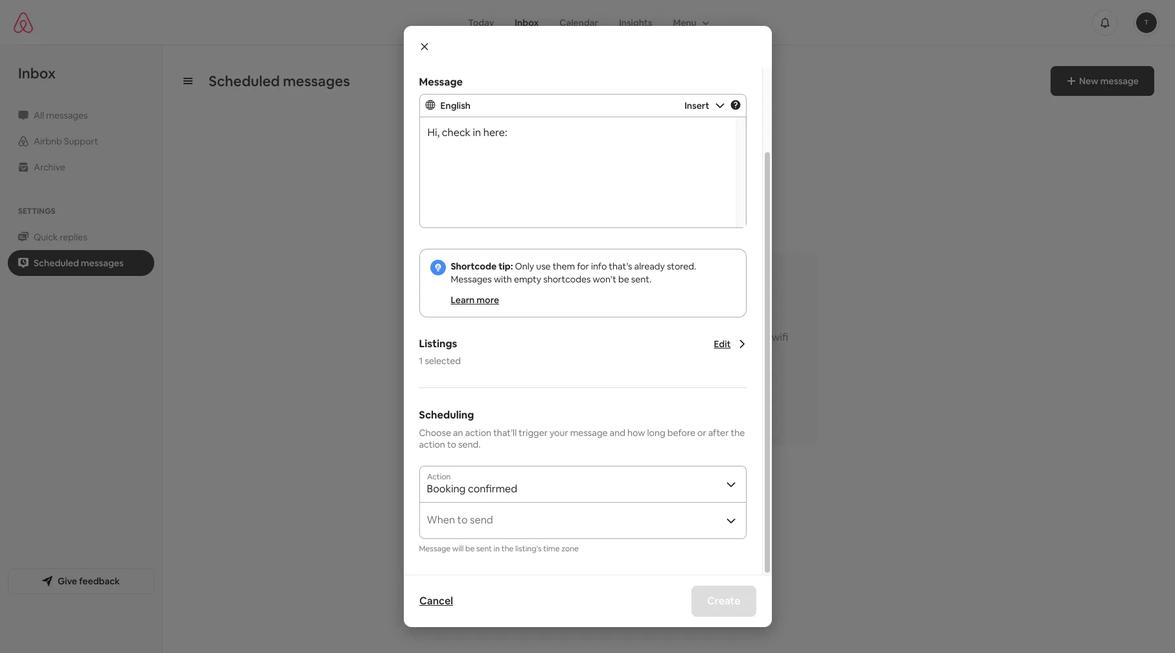 Task type: describe. For each thing, give the bounding box(es) containing it.
insert button
[[680, 100, 725, 112]]

them
[[553, 261, 575, 272]]

in inside rich text editor text box
[[473, 126, 481, 139]]

send
[[609, 331, 632, 345]]

learn more
[[451, 294, 499, 306]]

shortcode tip:
[[451, 261, 513, 272]]

check-
[[668, 331, 701, 345]]

settings
[[18, 206, 55, 217]]

scheduled messages button
[[8, 250, 154, 276]]

all
[[34, 110, 44, 121]]

hi, check in here:
[[428, 126, 510, 139]]

messages inside button
[[46, 110, 88, 121]]

airbnb support button
[[8, 128, 154, 154]]

archive
[[34, 161, 65, 173]]

how
[[628, 427, 646, 439]]

won't
[[593, 274, 617, 285]]

zone
[[562, 544, 579, 554]]

with
[[494, 274, 512, 285]]

tip:
[[499, 261, 513, 272]]

trigger
[[519, 427, 548, 439]]

calendar link
[[549, 10, 609, 35]]

insert
[[685, 100, 710, 112]]

only use them for info that's already stored. messages with empty shortcodes won't be sent.
[[451, 261, 697, 285]]

listings
[[419, 337, 457, 351]]

scheduled inside button
[[34, 257, 79, 269]]

1 vertical spatial be
[[466, 544, 475, 554]]

in for automatically send guests check-in instructions, wifi details, and more.
[[701, 331, 709, 345]]

check
[[442, 126, 471, 139]]

create a message template button
[[541, 368, 687, 394]]

scheduling
[[419, 409, 474, 422]]

scheduled messages inside scheduled messages button
[[34, 257, 124, 269]]

long
[[647, 427, 666, 439]]

quick replies
[[34, 232, 87, 243]]

give feedback button
[[8, 568, 154, 594]]

only
[[515, 261, 534, 272]]

1 selected
[[419, 355, 461, 367]]

1 horizontal spatial scheduled messages
[[209, 72, 350, 90]]

inbox link
[[505, 10, 549, 35]]

message for message
[[419, 75, 463, 89]]

1 horizontal spatial action
[[465, 427, 492, 439]]

shortcodes
[[544, 274, 591, 285]]

create a message template
[[555, 375, 672, 387]]

create button
[[692, 586, 756, 617]]

today link
[[458, 10, 505, 35]]

inbox inside 'link'
[[515, 17, 539, 28]]

time
[[544, 544, 560, 554]]

shortcode
[[451, 261, 497, 272]]

an
[[453, 427, 463, 439]]

already
[[635, 261, 665, 272]]

create a message template dialog
[[404, 3, 772, 628]]

to
[[447, 439, 457, 451]]

in for message will be sent in the listing's time zone
[[494, 544, 500, 554]]

give
[[58, 576, 77, 587]]

cancel
[[419, 595, 453, 608]]

and for more.
[[577, 344, 595, 358]]

replies
[[60, 232, 87, 243]]

automatically send guests check-in instructions, wifi details, and more.
[[541, 331, 789, 358]]

automatically
[[541, 331, 607, 345]]

instructions,
[[711, 331, 770, 345]]

1
[[419, 355, 423, 367]]

message will be sent in the listing's time zone
[[419, 544, 579, 554]]

info
[[591, 261, 607, 272]]

wifi
[[772, 331, 789, 345]]

hi,
[[428, 126, 440, 139]]

scheduled
[[559, 308, 617, 323]]

the inside the scheduling choose an action that'll trigger your message and how long before or after the action to send.
[[731, 427, 745, 439]]

airbnb
[[34, 136, 62, 147]]

that'll
[[494, 427, 517, 439]]

calendar
[[560, 17, 599, 28]]

messages
[[451, 274, 492, 285]]

english
[[441, 100, 471, 112]]



Task type: locate. For each thing, give the bounding box(es) containing it.
message for message will be sent in the listing's time zone
[[419, 544, 451, 554]]

be
[[619, 274, 630, 285], [466, 544, 475, 554]]

message inside the scheduling choose an action that'll trigger your message and how long before or after the action to send.
[[570, 427, 608, 439]]

be inside only use them for info that's already stored. messages with empty shortcodes won't be sent.
[[619, 274, 630, 285]]

after
[[709, 427, 729, 439]]

action left to
[[419, 439, 445, 451]]

1 vertical spatial scheduled
[[34, 257, 79, 269]]

0 vertical spatial message
[[419, 75, 463, 89]]

1 horizontal spatial create
[[707, 595, 741, 608]]

quick
[[34, 232, 58, 243]]

messages
[[283, 72, 350, 90], [46, 110, 88, 121], [81, 257, 124, 269], [619, 308, 675, 323]]

0 vertical spatial create
[[555, 375, 584, 387]]

create inside button
[[707, 595, 741, 608]]

archive button
[[8, 154, 154, 180]]

no scheduled messages yet
[[541, 308, 696, 323]]

0 vertical spatial scheduled messages
[[209, 72, 350, 90]]

in left instructions,
[[701, 331, 709, 345]]

guests
[[634, 331, 666, 345]]

all messages
[[34, 110, 88, 121]]

0 horizontal spatial scheduled messages
[[34, 257, 124, 269]]

scheduled
[[209, 72, 280, 90], [34, 257, 79, 269]]

0 horizontal spatial create
[[555, 375, 584, 387]]

0 vertical spatial inbox
[[515, 17, 539, 28]]

insights link
[[609, 10, 663, 35]]

selected
[[425, 355, 461, 367]]

learn more link
[[451, 294, 499, 306]]

1 vertical spatial scheduled messages
[[34, 257, 124, 269]]

in right sent in the bottom left of the page
[[494, 544, 500, 554]]

2 vertical spatial in
[[494, 544, 500, 554]]

1 vertical spatial in
[[701, 331, 709, 345]]

message left will
[[419, 544, 451, 554]]

message
[[593, 375, 631, 387], [570, 427, 608, 439]]

in left here:
[[473, 126, 481, 139]]

sent
[[477, 544, 492, 554]]

your
[[550, 427, 569, 439]]

1 message from the top
[[419, 75, 463, 89]]

action right an
[[465, 427, 492, 439]]

or
[[698, 427, 707, 439]]

message inside button
[[593, 375, 631, 387]]

1 vertical spatial inbox
[[18, 64, 56, 82]]

the
[[731, 427, 745, 439], [502, 544, 514, 554]]

more.
[[597, 344, 625, 358]]

and left more.
[[577, 344, 595, 358]]

0 vertical spatial the
[[731, 427, 745, 439]]

1 vertical spatial and
[[610, 427, 626, 439]]

a
[[586, 375, 591, 387]]

1 vertical spatial create
[[707, 595, 741, 608]]

before
[[668, 427, 696, 439]]

group
[[663, 10, 718, 35]]

in
[[473, 126, 481, 139], [701, 331, 709, 345], [494, 544, 500, 554]]

learn
[[451, 294, 475, 306]]

1 horizontal spatial the
[[731, 427, 745, 439]]

0 horizontal spatial be
[[466, 544, 475, 554]]

details,
[[541, 344, 574, 358]]

scheduled messages
[[209, 72, 350, 90], [34, 257, 124, 269]]

1 vertical spatial the
[[502, 544, 514, 554]]

inbox up all at the left top of page
[[18, 64, 56, 82]]

yet
[[677, 308, 696, 323]]

message
[[419, 75, 463, 89], [419, 544, 451, 554]]

1 vertical spatial message
[[570, 427, 608, 439]]

stored.
[[667, 261, 697, 272]]

and inside the automatically send guests check-in instructions, wifi details, and more.
[[577, 344, 595, 358]]

here:
[[484, 126, 508, 139]]

0 vertical spatial message
[[593, 375, 631, 387]]

choose
[[419, 427, 451, 439]]

sent.
[[632, 274, 652, 285]]

the right the after
[[731, 427, 745, 439]]

2 horizontal spatial in
[[701, 331, 709, 345]]

1 horizontal spatial be
[[619, 274, 630, 285]]

will
[[453, 544, 464, 554]]

insights
[[619, 17, 653, 28]]

message right a
[[593, 375, 631, 387]]

all messages button
[[8, 102, 154, 128]]

message up english on the left top of page
[[419, 75, 463, 89]]

be down that's
[[619, 274, 630, 285]]

listing's
[[516, 544, 542, 554]]

and inside the scheduling choose an action that'll trigger your message and how long before or after the action to send.
[[610, 427, 626, 439]]

english button
[[425, 100, 680, 112]]

0 horizontal spatial scheduled
[[34, 257, 79, 269]]

create
[[555, 375, 584, 387], [707, 595, 741, 608]]

in inside the automatically send guests check-in instructions, wifi details, and more.
[[701, 331, 709, 345]]

1 horizontal spatial in
[[494, 544, 500, 554]]

empty
[[514, 274, 542, 285]]

for
[[577, 261, 589, 272]]

action
[[465, 427, 492, 439], [419, 439, 445, 451]]

quick replies button
[[8, 224, 154, 250]]

the left listing's
[[502, 544, 514, 554]]

0 horizontal spatial and
[[577, 344, 595, 358]]

0 vertical spatial scheduled
[[209, 72, 280, 90]]

0 horizontal spatial action
[[419, 439, 445, 451]]

and left how
[[610, 427, 626, 439]]

and
[[577, 344, 595, 358], [610, 427, 626, 439]]

create for create a message template
[[555, 375, 584, 387]]

message right your
[[570, 427, 608, 439]]

1 horizontal spatial and
[[610, 427, 626, 439]]

be right will
[[466, 544, 475, 554]]

feedback
[[79, 576, 120, 587]]

scheduling choose an action that'll trigger your message and how long before or after the action to send.
[[419, 409, 745, 451]]

airbnb support
[[34, 136, 98, 147]]

inbox right today link
[[515, 17, 539, 28]]

create inside button
[[555, 375, 584, 387]]

create for create
[[707, 595, 741, 608]]

0 horizontal spatial in
[[473, 126, 481, 139]]

cancel button
[[413, 589, 460, 615]]

more
[[477, 294, 499, 306]]

inbox
[[515, 17, 539, 28], [18, 64, 56, 82]]

0 vertical spatial be
[[619, 274, 630, 285]]

that's
[[609, 261, 633, 272]]

today
[[468, 17, 494, 28]]

use
[[536, 261, 551, 272]]

0 horizontal spatial the
[[502, 544, 514, 554]]

1 horizontal spatial scheduled
[[209, 72, 280, 90]]

messages inside button
[[81, 257, 124, 269]]

template
[[633, 375, 672, 387]]

Rich text editor text field
[[420, 117, 746, 228]]

support
[[64, 136, 98, 147]]

2 message from the top
[[419, 544, 451, 554]]

send.
[[458, 439, 481, 451]]

1 vertical spatial message
[[419, 544, 451, 554]]

0 vertical spatial and
[[577, 344, 595, 358]]

0 horizontal spatial inbox
[[18, 64, 56, 82]]

1 horizontal spatial inbox
[[515, 17, 539, 28]]

0 vertical spatial in
[[473, 126, 481, 139]]

and for how
[[610, 427, 626, 439]]

give feedback
[[58, 576, 120, 587]]

no
[[541, 308, 556, 323]]



Task type: vqa. For each thing, say whether or not it's contained in the screenshot.
EXPLORE RATES NEAR YOU button
no



